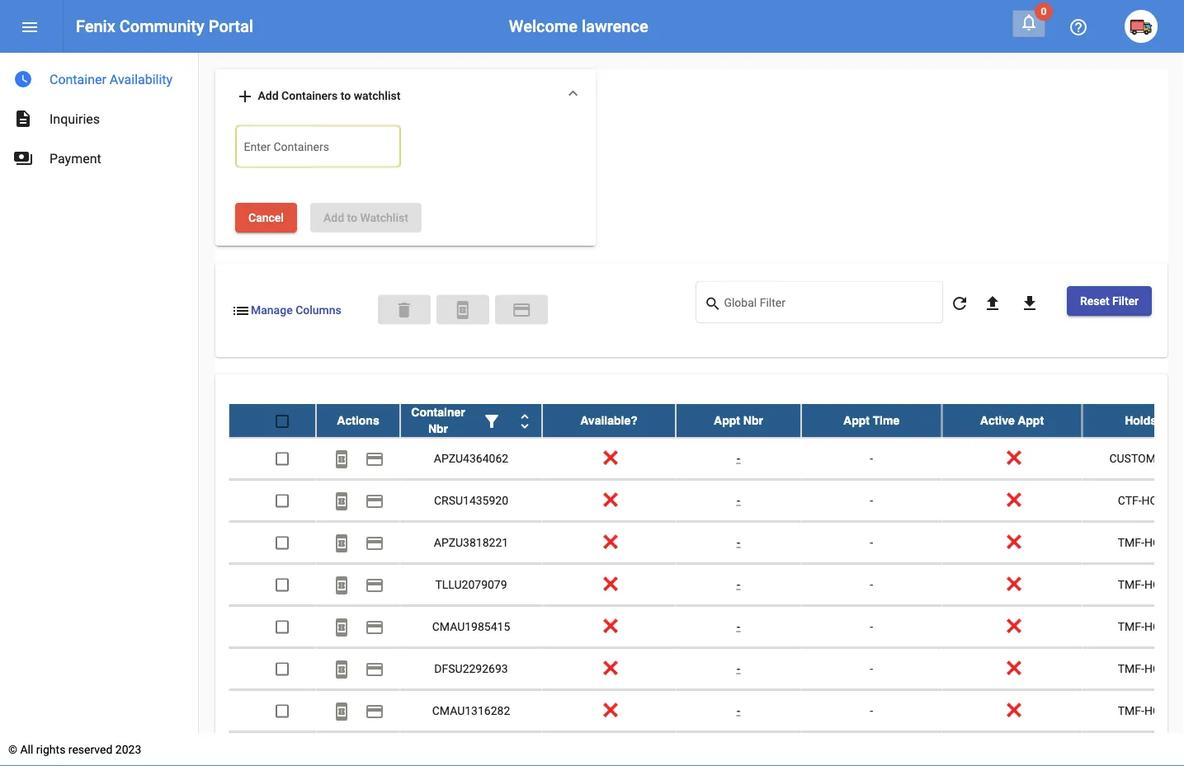 Task type: locate. For each thing, give the bounding box(es) containing it.
3 appt from the left
[[1018, 414, 1044, 427]]

4 row from the top
[[229, 522, 1185, 564]]

❌
[[603, 451, 615, 465], [1007, 451, 1018, 465], [603, 494, 615, 507], [1007, 494, 1018, 507], [603, 536, 615, 549], [1007, 536, 1018, 549], [603, 578, 615, 591], [1007, 578, 1018, 591], [603, 620, 615, 633], [1007, 620, 1018, 633], [603, 662, 615, 676], [1007, 662, 1018, 676], [603, 704, 615, 718], [1007, 704, 1018, 718]]

tmf-hold,ct
[[1118, 536, 1185, 549], [1118, 578, 1185, 591], [1118, 620, 1185, 633], [1118, 662, 1185, 676], [1118, 704, 1185, 718]]

search
[[705, 295, 722, 312]]

no color image containing list
[[231, 301, 251, 321]]

no color image containing notifications_none
[[1020, 12, 1039, 32]]

- link for tllu2079079
[[737, 578, 741, 591]]

columns
[[296, 304, 342, 317]]

3 tmf-hold,ct from the top
[[1118, 620, 1185, 633]]

book_online button for dfsu2292693
[[325, 652, 358, 685]]

hold,ct for apzu3818221
[[1145, 536, 1185, 549]]

no color image
[[20, 17, 40, 37], [1069, 17, 1089, 37], [235, 87, 255, 106], [13, 149, 33, 168], [950, 294, 970, 313], [983, 294, 1003, 313], [1020, 294, 1040, 313], [231, 301, 251, 321], [453, 301, 473, 321], [482, 411, 502, 431], [332, 449, 352, 469], [332, 491, 352, 511], [365, 533, 385, 553], [332, 576, 352, 595], [365, 576, 385, 595], [332, 618, 352, 637], [365, 660, 385, 680], [365, 702, 385, 722]]

refresh button
[[944, 286, 977, 319]]

add inside button
[[324, 211, 344, 224]]

2 hold,ct from the top
[[1145, 578, 1185, 591]]

1 horizontal spatial container
[[411, 406, 465, 419]]

help_outline
[[1069, 17, 1089, 37]]

5 row from the top
[[229, 564, 1185, 606]]

book_online for apzu4364062
[[332, 449, 352, 469]]

1 vertical spatial container
[[411, 406, 465, 419]]

1 appt from the left
[[714, 414, 740, 427]]

no color image inside file_download button
[[1020, 294, 1040, 313]]

actions
[[337, 414, 379, 427]]

0 horizontal spatial add
[[258, 89, 279, 102]]

2 tmf-hold,ct from the top
[[1118, 578, 1185, 591]]

7 - link from the top
[[737, 704, 741, 718]]

file_upload button
[[977, 286, 1010, 319]]

container for availability
[[50, 71, 106, 87]]

1 horizontal spatial appt
[[844, 414, 870, 427]]

cell
[[229, 733, 316, 767], [316, 733, 400, 767], [400, 733, 542, 767], [542, 733, 676, 767], [676, 733, 802, 767], [802, 733, 942, 767], [942, 733, 1083, 767], [1083, 733, 1185, 767]]

hold,ct for tllu2079079
[[1145, 578, 1185, 591]]

no color image inside notifications_none popup button
[[1020, 12, 1039, 32]]

6 - link from the top
[[737, 662, 741, 676]]

payment for cmau1985415
[[365, 618, 385, 637]]

5 cell from the left
[[676, 733, 802, 767]]

5 hold,ct from the top
[[1145, 704, 1185, 718]]

4 - link from the top
[[737, 578, 741, 591]]

apzu3818221
[[434, 536, 509, 549]]

payment button for crsu1435920
[[358, 484, 391, 517]]

no color image containing file_download
[[1020, 294, 1040, 313]]

hold,ct for cmau1985415
[[1145, 620, 1185, 633]]

fenix community portal
[[76, 17, 253, 36]]

book_online button for cmau1985415
[[325, 610, 358, 643]]

cancel button
[[235, 203, 297, 233]]

1 row from the top
[[229, 404, 1185, 438]]

4 cell from the left
[[542, 733, 676, 767]]

3 row from the top
[[229, 480, 1185, 522]]

community
[[120, 17, 205, 36]]

row
[[229, 404, 1185, 438], [229, 438, 1185, 480], [229, 480, 1185, 522], [229, 522, 1185, 564], [229, 564, 1185, 606], [229, 606, 1185, 648], [229, 648, 1185, 690], [229, 690, 1185, 733], [229, 733, 1185, 767]]

- link
[[737, 451, 741, 465], [737, 494, 741, 507], [737, 536, 741, 549], [737, 578, 741, 591], [737, 620, 741, 633], [737, 662, 741, 676], [737, 704, 741, 718]]

payment button for cmau1316282
[[358, 695, 391, 728]]

no color image containing payments
[[13, 149, 33, 168]]

no color image containing description
[[13, 109, 33, 129]]

refresh
[[950, 294, 970, 313]]

no color image containing help_outline
[[1069, 17, 1089, 37]]

tmf-hold,ct for dfsu2292693
[[1118, 662, 1185, 676]]

5 tmf-hold,ct from the top
[[1118, 704, 1185, 718]]

- link for apzu3818221
[[737, 536, 741, 549]]

book_online for dfsu2292693
[[332, 660, 352, 680]]

nbr
[[744, 414, 764, 427], [428, 422, 448, 435]]

filter_alt
[[482, 411, 502, 431]]

to left watchlist on the top of page
[[341, 89, 351, 102]]

holds
[[1125, 414, 1157, 427]]

appt inside appt nbr column header
[[714, 414, 740, 427]]

payment for tllu2079079
[[365, 576, 385, 595]]

add to watchlist button
[[310, 203, 422, 233]]

description
[[13, 109, 33, 129]]

2 horizontal spatial appt
[[1018, 414, 1044, 427]]

container up inquiries
[[50, 71, 106, 87]]

tmf-hold,ct for cmau1316282
[[1118, 704, 1185, 718]]

nbr inside container nbr
[[428, 422, 448, 435]]

active
[[981, 414, 1015, 427]]

payment button
[[495, 295, 548, 325], [358, 442, 391, 475], [358, 484, 391, 517], [358, 526, 391, 559], [358, 568, 391, 601], [358, 610, 391, 643], [358, 652, 391, 685], [358, 695, 391, 728]]

payment
[[50, 151, 101, 166]]

2 - link from the top
[[737, 494, 741, 507]]

hold,ct for cmau1316282
[[1145, 704, 1185, 718]]

payment
[[512, 301, 532, 321], [365, 449, 385, 469], [365, 491, 385, 511], [365, 533, 385, 553], [365, 576, 385, 595], [365, 618, 385, 637], [365, 660, 385, 680], [365, 702, 385, 722]]

add
[[258, 89, 279, 102], [324, 211, 344, 224]]

1 horizontal spatial add
[[324, 211, 344, 224]]

2 tmf- from the top
[[1118, 578, 1145, 591]]

tllu2079079
[[435, 578, 507, 591]]

tmf- for tllu2079079
[[1118, 578, 1145, 591]]

no color image containing file_upload
[[983, 294, 1003, 313]]

no color image containing menu
[[20, 17, 40, 37]]

file_download button
[[1014, 286, 1047, 319]]

to inside add add containers to watchlist
[[341, 89, 351, 102]]

None text field
[[244, 142, 393, 158]]

inquiries
[[50, 111, 100, 127]]

help_outline button
[[1062, 10, 1095, 43]]

add right add
[[258, 89, 279, 102]]

no color image containing filter_alt
[[482, 411, 502, 431]]

2 cell from the left
[[316, 733, 400, 767]]

column header
[[400, 404, 542, 437]]

containers
[[282, 89, 338, 102]]

container
[[50, 71, 106, 87], [411, 406, 465, 419]]

column header containing filter_alt
[[400, 404, 542, 437]]

3 - link from the top
[[737, 536, 741, 549]]

unfold_more
[[515, 411, 535, 431]]

add left watchlist
[[324, 211, 344, 224]]

-
[[737, 451, 741, 465], [870, 451, 873, 465], [737, 494, 741, 507], [870, 494, 873, 507], [737, 536, 741, 549], [870, 536, 873, 549], [737, 578, 741, 591], [870, 578, 873, 591], [737, 620, 741, 633], [870, 620, 873, 633], [737, 662, 741, 676], [870, 662, 873, 676], [737, 704, 741, 718], [870, 704, 873, 718]]

delete image
[[395, 301, 414, 321]]

tmf- for cmau1985415
[[1118, 620, 1145, 633]]

1 vertical spatial add
[[324, 211, 344, 224]]

3 tmf- from the top
[[1118, 620, 1145, 633]]

navigation
[[0, 53, 198, 178]]

book_online button for crsu1435920
[[325, 484, 358, 517]]

1 vertical spatial to
[[347, 211, 357, 224]]

hold,tm
[[1142, 494, 1185, 507]]

tmf-
[[1118, 536, 1145, 549], [1118, 578, 1145, 591], [1118, 620, 1145, 633], [1118, 662, 1145, 676], [1118, 704, 1145, 718]]

0 horizontal spatial container
[[50, 71, 106, 87]]

to
[[341, 89, 351, 102], [347, 211, 357, 224]]

9 row from the top
[[229, 733, 1185, 767]]

delete button
[[378, 295, 431, 325]]

1 tmf- from the top
[[1118, 536, 1145, 549]]

book_online for tllu2079079
[[332, 576, 352, 595]]

payment for apzu3818221
[[365, 533, 385, 553]]

0 horizontal spatial nbr
[[428, 422, 448, 435]]

3 hold,ct from the top
[[1145, 620, 1185, 633]]

1 tmf-hold,ct from the top
[[1118, 536, 1185, 549]]

appt
[[714, 414, 740, 427], [844, 414, 870, 427], [1018, 414, 1044, 427]]

6 cell from the left
[[802, 733, 942, 767]]

1 hold,ct from the top
[[1145, 536, 1185, 549]]

container left the filter_alt popup button in the bottom left of the page
[[411, 406, 465, 419]]

menu button
[[13, 10, 46, 43]]

payment for cmau1316282
[[365, 702, 385, 722]]

0 vertical spatial container
[[50, 71, 106, 87]]

no color image containing unfold_more
[[515, 411, 535, 431]]

book_online
[[453, 301, 473, 321], [332, 449, 352, 469], [332, 491, 352, 511], [332, 533, 352, 553], [332, 576, 352, 595], [332, 618, 352, 637], [332, 660, 352, 680], [332, 702, 352, 722]]

2 appt from the left
[[844, 414, 870, 427]]

hold,ct
[[1145, 536, 1185, 549], [1145, 578, 1185, 591], [1145, 620, 1185, 633], [1145, 662, 1185, 676], [1145, 704, 1185, 718]]

no color image containing refresh
[[950, 294, 970, 313]]

5 - link from the top
[[737, 620, 741, 633]]

book_online button
[[437, 295, 490, 325], [325, 442, 358, 475], [325, 484, 358, 517], [325, 526, 358, 559], [325, 568, 358, 601], [325, 610, 358, 643], [325, 652, 358, 685], [325, 695, 358, 728]]

row containing filter_alt
[[229, 404, 1185, 438]]

add
[[235, 87, 255, 106]]

welcome
[[509, 17, 578, 36]]

no color image
[[1020, 12, 1039, 32], [13, 69, 33, 89], [13, 109, 33, 129], [705, 294, 724, 314], [512, 301, 532, 321], [515, 411, 535, 431], [365, 449, 385, 469], [365, 491, 385, 511], [332, 533, 352, 553], [365, 618, 385, 637], [332, 660, 352, 680], [332, 702, 352, 722]]

file_upload
[[983, 294, 1003, 313]]

1 - link from the top
[[737, 451, 741, 465]]

0 vertical spatial to
[[341, 89, 351, 102]]

payment button for apzu4364062
[[358, 442, 391, 475]]

4 hold,ct from the top
[[1145, 662, 1185, 676]]

tmf- for dfsu2292693
[[1118, 662, 1145, 676]]

4 tmf-hold,ct from the top
[[1118, 662, 1185, 676]]

payment for dfsu2292693
[[365, 660, 385, 680]]

portal
[[209, 17, 253, 36]]

0 horizontal spatial appt
[[714, 414, 740, 427]]

2023
[[115, 743, 141, 757]]

0 vertical spatial add
[[258, 89, 279, 102]]

no color image containing search
[[705, 294, 724, 314]]

1 horizontal spatial nbr
[[744, 414, 764, 427]]

to left watchlist
[[347, 211, 357, 224]]

8 cell from the left
[[1083, 733, 1185, 767]]

l
[[1182, 451, 1185, 465]]

lawrence
[[582, 17, 649, 36]]

to inside button
[[347, 211, 357, 224]]

5 tmf- from the top
[[1118, 704, 1145, 718]]

4 tmf- from the top
[[1118, 662, 1145, 676]]

grid
[[229, 404, 1185, 767]]

appt inside appt time column header
[[844, 414, 870, 427]]

no color image inside the filter_alt popup button
[[482, 411, 502, 431]]

customs,bl
[[1110, 451, 1179, 465]]



Task type: describe. For each thing, give the bounding box(es) containing it.
watchlist
[[354, 89, 401, 102]]

navigation containing watch_later
[[0, 53, 198, 178]]

7 cell from the left
[[942, 733, 1083, 767]]

notifications_none
[[1020, 12, 1039, 32]]

filter
[[1113, 294, 1139, 308]]

watchlist
[[360, 211, 409, 224]]

appt time column header
[[802, 404, 942, 437]]

dfsu2292693
[[434, 662, 508, 676]]

payment for crsu1435920
[[365, 491, 385, 511]]

tmf-hold,ct for cmau1985415
[[1118, 620, 1185, 633]]

no color image containing add
[[235, 87, 255, 106]]

book_online for crsu1435920
[[332, 491, 352, 511]]

3 cell from the left
[[400, 733, 542, 767]]

hold,ct for dfsu2292693
[[1145, 662, 1185, 676]]

active appt
[[981, 414, 1044, 427]]

time
[[873, 414, 900, 427]]

nbr for container nbr
[[428, 422, 448, 435]]

container nbr
[[411, 406, 465, 435]]

unfold_more button
[[509, 404, 542, 437]]

Global Watchlist Filter field
[[724, 299, 935, 312]]

notifications_none button
[[1013, 10, 1046, 38]]

cmau1985415
[[432, 620, 510, 633]]

7 row from the top
[[229, 648, 1185, 690]]

ctf-
[[1118, 494, 1142, 507]]

appt time
[[844, 414, 900, 427]]

grid containing filter_alt
[[229, 404, 1185, 767]]

add inside add add containers to watchlist
[[258, 89, 279, 102]]

no color image inside help_outline popup button
[[1069, 17, 1089, 37]]

appt inside active appt column header
[[1018, 414, 1044, 427]]

list
[[231, 301, 251, 321]]

tmf-hold,ct for tllu2079079
[[1118, 578, 1185, 591]]

no color image inside refresh button
[[950, 294, 970, 313]]

cmau1316282
[[432, 704, 510, 718]]

menu
[[20, 17, 40, 37]]

appt nbr
[[714, 414, 764, 427]]

payment button for cmau1985415
[[358, 610, 391, 643]]

file_download
[[1020, 294, 1040, 313]]

tmf-hold,ct for apzu3818221
[[1118, 536, 1185, 549]]

reset filter button
[[1067, 286, 1152, 316]]

book_online button for apzu3818221
[[325, 526, 358, 559]]

no color image containing watch_later
[[13, 69, 33, 89]]

available? column header
[[542, 404, 676, 437]]

welcome lawrence
[[509, 17, 649, 36]]

list manage columns
[[231, 301, 342, 321]]

payment button for tllu2079079
[[358, 568, 391, 601]]

holds column header
[[1083, 404, 1185, 437]]

- link for cmau1985415
[[737, 620, 741, 633]]

2 row from the top
[[229, 438, 1185, 480]]

payment button for apzu3818221
[[358, 526, 391, 559]]

add to watchlist
[[324, 211, 409, 224]]

©
[[8, 743, 17, 757]]

6 row from the top
[[229, 606, 1185, 648]]

available?
[[581, 414, 638, 427]]

container for nbr
[[411, 406, 465, 419]]

reset
[[1081, 294, 1110, 308]]

appt for appt time
[[844, 414, 870, 427]]

active appt column header
[[942, 404, 1083, 437]]

appt for appt nbr
[[714, 414, 740, 427]]

tmf- for cmau1316282
[[1118, 704, 1145, 718]]

© all rights reserved 2023
[[8, 743, 141, 757]]

- link for cmau1316282
[[737, 704, 741, 718]]

no color image inside unfold_more button
[[515, 411, 535, 431]]

availability
[[110, 71, 173, 87]]

ctf-hold,tm
[[1118, 494, 1185, 507]]

reset filter
[[1081, 294, 1139, 308]]

actions column header
[[316, 404, 400, 437]]

fenix
[[76, 17, 115, 36]]

rights
[[36, 743, 66, 757]]

cancel
[[248, 211, 284, 224]]

payments
[[13, 149, 33, 168]]

nbr for appt nbr
[[744, 414, 764, 427]]

reserved
[[68, 743, 113, 757]]

add add containers to watchlist
[[235, 87, 401, 106]]

- link for apzu4364062
[[737, 451, 741, 465]]

apzu4364062
[[434, 451, 509, 465]]

- link for dfsu2292693
[[737, 662, 741, 676]]

book_online for apzu3818221
[[332, 533, 352, 553]]

payment for apzu4364062
[[365, 449, 385, 469]]

8 row from the top
[[229, 690, 1185, 733]]

container availability
[[50, 71, 173, 87]]

book_online button for tllu2079079
[[325, 568, 358, 601]]

appt nbr column header
[[676, 404, 802, 437]]

book_online button for apzu4364062
[[325, 442, 358, 475]]

customs,bl l
[[1110, 451, 1185, 465]]

no color image inside file_upload button
[[983, 294, 1003, 313]]

manage
[[251, 304, 293, 317]]

book_online button for cmau1316282
[[325, 695, 358, 728]]

1 cell from the left
[[229, 733, 316, 767]]

no color image inside menu 'button'
[[20, 17, 40, 37]]

payment button for dfsu2292693
[[358, 652, 391, 685]]

book_online for cmau1985415
[[332, 618, 352, 637]]

watch_later
[[13, 69, 33, 89]]

- link for crsu1435920
[[737, 494, 741, 507]]

book_online for cmau1316282
[[332, 702, 352, 722]]

tmf- for apzu3818221
[[1118, 536, 1145, 549]]

filter_alt button
[[475, 404, 509, 437]]

all
[[20, 743, 33, 757]]

crsu1435920
[[434, 494, 509, 507]]

delete
[[395, 301, 414, 321]]



Task type: vqa. For each thing, say whether or not it's contained in the screenshot.
column header
yes



